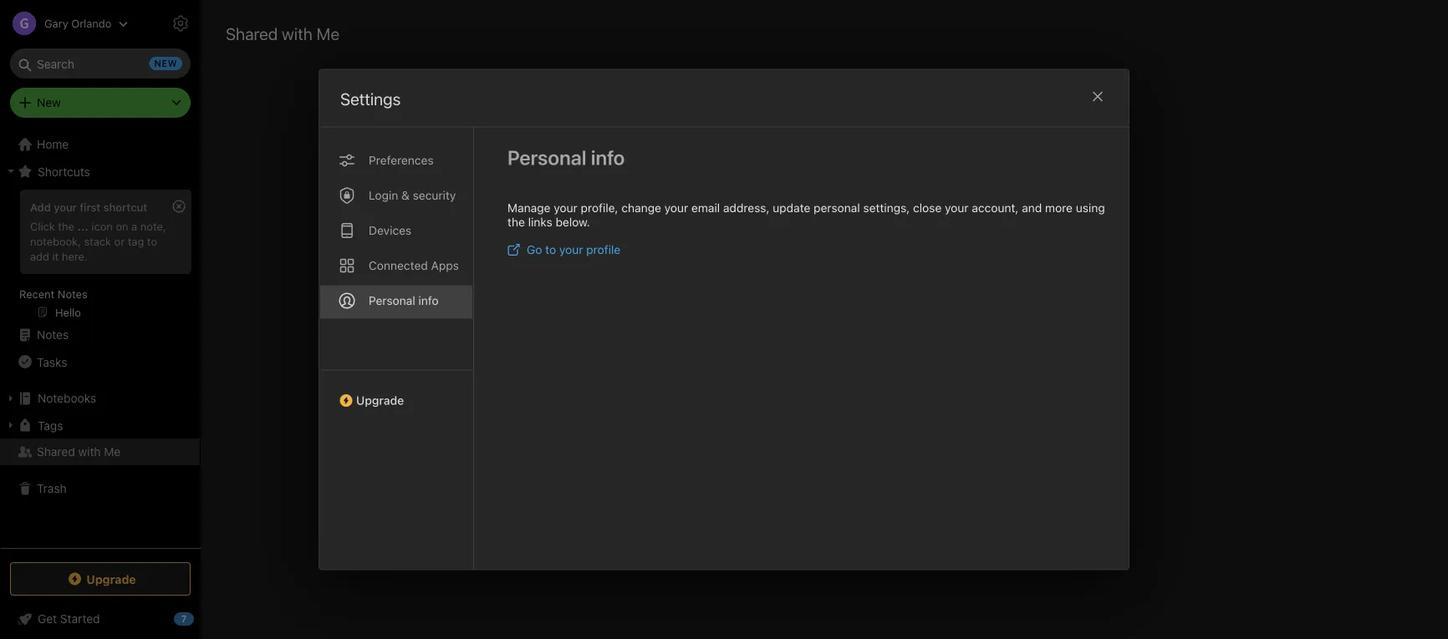 Task type: describe. For each thing, give the bounding box(es) containing it.
and
[[1022, 201, 1042, 215]]

here.
[[62, 250, 87, 262]]

manage your profile, change your email address, update personal settings, close your account, and more using the links below.
[[508, 201, 1105, 229]]

address,
[[723, 201, 770, 215]]

1 horizontal spatial to
[[545, 243, 556, 257]]

close image
[[1088, 87, 1108, 107]]

it
[[52, 250, 59, 262]]

tag
[[128, 235, 144, 247]]

a
[[131, 220, 137, 232]]

expand notebooks image
[[4, 392, 18, 406]]

login
[[369, 189, 398, 202]]

your inside group
[[54, 201, 77, 213]]

below.
[[556, 215, 590, 229]]

notes link
[[0, 322, 200, 349]]

tasks button
[[0, 349, 200, 375]]

stack
[[84, 235, 111, 247]]

0 vertical spatial me
[[317, 23, 340, 43]]

click
[[30, 220, 55, 232]]

0 horizontal spatial me
[[104, 445, 121, 459]]

trash link
[[0, 476, 200, 503]]

update
[[773, 201, 810, 215]]

Search text field
[[22, 48, 179, 79]]

1 vertical spatial notes
[[37, 328, 69, 342]]

shared inside tree
[[37, 445, 75, 459]]

on
[[116, 220, 128, 232]]

expand tags image
[[4, 419, 18, 432]]

...
[[77, 220, 88, 232]]

1 vertical spatial personal
[[369, 294, 415, 308]]

info inside tab list
[[418, 294, 439, 308]]

1 horizontal spatial info
[[591, 146, 625, 169]]

shortcuts
[[38, 165, 90, 178]]

more
[[1045, 201, 1073, 215]]

1 horizontal spatial shared with me
[[226, 23, 340, 43]]

settings,
[[863, 201, 910, 215]]

shortcut
[[103, 201, 147, 213]]

personal info inside tab list
[[369, 294, 439, 308]]

connected
[[369, 259, 428, 273]]

click the ...
[[30, 220, 88, 232]]

close
[[913, 201, 942, 215]]

profile,
[[581, 201, 618, 215]]

1 horizontal spatial upgrade button
[[319, 370, 473, 414]]

first
[[80, 201, 101, 213]]

new button
[[10, 88, 191, 118]]

shared with me link
[[0, 439, 200, 466]]

notebooks
[[38, 392, 96, 406]]

upgrade for the right upgrade popup button
[[356, 394, 404, 408]]

change
[[621, 201, 661, 215]]

connected apps
[[369, 259, 459, 273]]

the inside manage your profile, change your email address, update personal settings, close your account, and more using the links below.
[[508, 215, 525, 229]]

login & security
[[369, 189, 456, 202]]

manage
[[508, 201, 551, 215]]

upgrade for the leftmost upgrade popup button
[[86, 573, 136, 586]]

your down below.
[[559, 243, 583, 257]]

notes inside group
[[58, 288, 88, 300]]

to inside icon on a note, notebook, stack or tag to add it here.
[[147, 235, 157, 247]]

1 horizontal spatial personal
[[508, 146, 587, 169]]

tree containing home
[[0, 131, 201, 548]]

recent
[[19, 288, 55, 300]]

links
[[528, 215, 552, 229]]

or
[[114, 235, 125, 247]]



Task type: vqa. For each thing, say whether or not it's contained in the screenshot.
Numbered list image
no



Task type: locate. For each thing, give the bounding box(es) containing it.
your left email
[[664, 201, 688, 215]]

0 horizontal spatial personal
[[369, 294, 415, 308]]

shortcuts button
[[0, 158, 200, 185]]

0 horizontal spatial with
[[78, 445, 101, 459]]

settings image
[[171, 13, 191, 33]]

tab list containing preferences
[[319, 128, 474, 570]]

personal
[[508, 146, 587, 169], [369, 294, 415, 308]]

1 vertical spatial personal info
[[369, 294, 439, 308]]

0 vertical spatial info
[[591, 146, 625, 169]]

note,
[[140, 220, 166, 232]]

your up below.
[[554, 201, 578, 215]]

notebooks link
[[0, 385, 200, 412]]

personal info down connected
[[369, 294, 439, 308]]

1 vertical spatial with
[[78, 445, 101, 459]]

shared
[[226, 23, 278, 43], [37, 445, 75, 459]]

&
[[401, 189, 410, 202]]

shared with me element
[[201, 0, 1448, 640]]

recent notes
[[19, 288, 88, 300]]

your
[[54, 201, 77, 213], [554, 201, 578, 215], [664, 201, 688, 215], [945, 201, 969, 215], [559, 243, 583, 257]]

account,
[[972, 201, 1019, 215]]

email
[[691, 201, 720, 215]]

0 horizontal spatial upgrade button
[[10, 563, 191, 596]]

shared down tags
[[37, 445, 75, 459]]

home link
[[0, 131, 201, 158]]

1 vertical spatial shared with me
[[37, 445, 121, 459]]

preferences
[[369, 153, 434, 167]]

new
[[37, 96, 61, 110]]

devices
[[369, 224, 412, 237]]

settings
[[340, 89, 401, 109]]

tab list
[[319, 128, 474, 570]]

info
[[591, 146, 625, 169], [418, 294, 439, 308]]

the inside group
[[58, 220, 74, 232]]

0 horizontal spatial info
[[418, 294, 439, 308]]

0 vertical spatial with
[[282, 23, 312, 43]]

info up profile,
[[591, 146, 625, 169]]

0 vertical spatial notes
[[58, 288, 88, 300]]

with
[[282, 23, 312, 43], [78, 445, 101, 459]]

home
[[37, 138, 69, 151]]

1 horizontal spatial shared
[[226, 23, 278, 43]]

1 vertical spatial shared
[[37, 445, 75, 459]]

notes up tasks
[[37, 328, 69, 342]]

group containing add your first shortcut
[[0, 185, 200, 329]]

upgrade button
[[319, 370, 473, 414], [10, 563, 191, 596]]

1 horizontal spatial upgrade
[[356, 394, 404, 408]]

0 vertical spatial shared with me
[[226, 23, 340, 43]]

0 horizontal spatial shared with me
[[37, 445, 121, 459]]

trash
[[37, 482, 67, 496]]

personal up manage
[[508, 146, 587, 169]]

0 horizontal spatial the
[[58, 220, 74, 232]]

apps
[[431, 259, 459, 273]]

1 vertical spatial me
[[104, 445, 121, 459]]

0 vertical spatial upgrade button
[[319, 370, 473, 414]]

1 horizontal spatial with
[[282, 23, 312, 43]]

profile
[[586, 243, 621, 257]]

the
[[508, 215, 525, 229], [58, 220, 74, 232]]

go to your profile button
[[508, 243, 621, 257]]

icon
[[91, 220, 113, 232]]

your right close
[[945, 201, 969, 215]]

0 vertical spatial personal
[[508, 146, 587, 169]]

1 vertical spatial upgrade button
[[10, 563, 191, 596]]

go
[[527, 243, 542, 257]]

to
[[147, 235, 157, 247], [545, 243, 556, 257]]

0 horizontal spatial shared
[[37, 445, 75, 459]]

upgrade
[[356, 394, 404, 408], [86, 573, 136, 586]]

0 horizontal spatial to
[[147, 235, 157, 247]]

personal info
[[508, 146, 625, 169], [369, 294, 439, 308]]

the left ... at the top of page
[[58, 220, 74, 232]]

icon on a note, notebook, stack or tag to add it here.
[[30, 220, 166, 262]]

0 horizontal spatial personal info
[[369, 294, 439, 308]]

shared with me
[[226, 23, 340, 43], [37, 445, 121, 459]]

None search field
[[22, 48, 179, 79]]

personal down connected
[[369, 294, 415, 308]]

1 vertical spatial info
[[418, 294, 439, 308]]

notes
[[58, 288, 88, 300], [37, 328, 69, 342]]

0 vertical spatial upgrade
[[356, 394, 404, 408]]

personal
[[814, 201, 860, 215]]

tree
[[0, 131, 201, 548]]

add
[[30, 250, 49, 262]]

the down manage
[[508, 215, 525, 229]]

tags
[[38, 419, 63, 432]]

to down note,
[[147, 235, 157, 247]]

1 vertical spatial upgrade
[[86, 573, 136, 586]]

1 horizontal spatial the
[[508, 215, 525, 229]]

tasks
[[37, 355, 67, 369]]

shared right settings image
[[226, 23, 278, 43]]

personal info up profile,
[[508, 146, 625, 169]]

using
[[1076, 201, 1105, 215]]

1 horizontal spatial me
[[317, 23, 340, 43]]

1 horizontal spatial personal info
[[508, 146, 625, 169]]

0 horizontal spatial upgrade
[[86, 573, 136, 586]]

add
[[30, 201, 51, 213]]

group
[[0, 185, 200, 329]]

me
[[317, 23, 340, 43], [104, 445, 121, 459]]

security
[[413, 189, 456, 202]]

info down connected apps
[[418, 294, 439, 308]]

notes right recent
[[58, 288, 88, 300]]

your up click the ...
[[54, 201, 77, 213]]

tags button
[[0, 412, 200, 439]]

to right go
[[545, 243, 556, 257]]

notebook,
[[30, 235, 81, 247]]

0 vertical spatial personal info
[[508, 146, 625, 169]]

add your first shortcut
[[30, 201, 147, 213]]

go to your profile
[[527, 243, 621, 257]]

0 vertical spatial shared
[[226, 23, 278, 43]]



